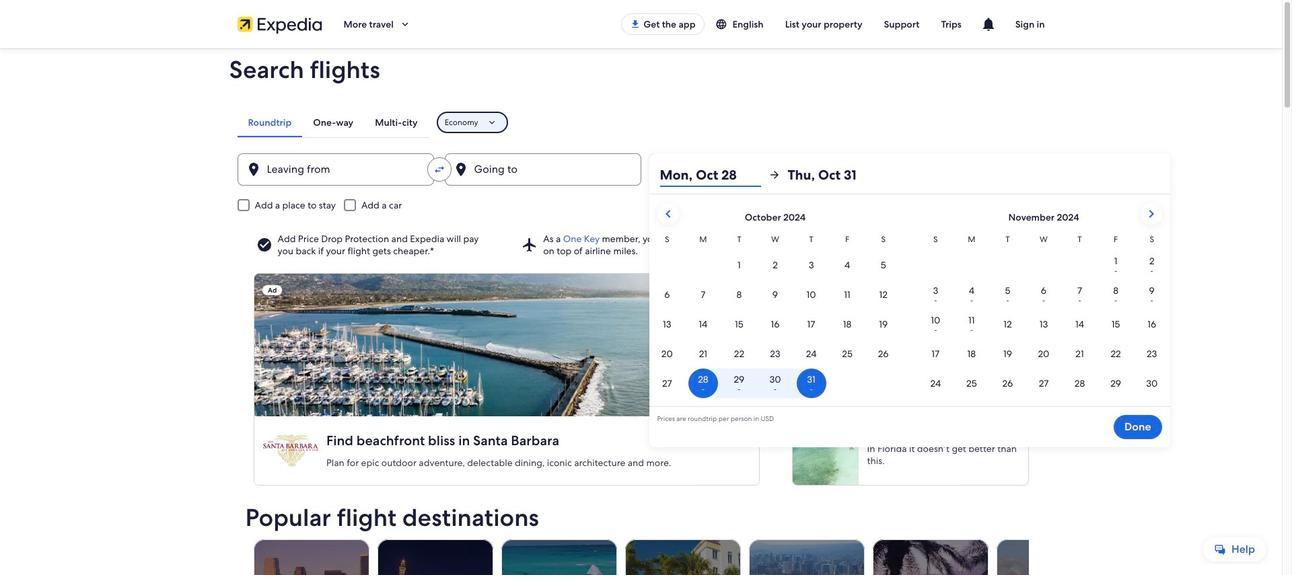 Task type: vqa. For each thing, say whether or not it's contained in the screenshot.
COMMUNICATION CENTER ICON
yes



Task type: locate. For each thing, give the bounding box(es) containing it.
los angeles flights image
[[253, 540, 369, 575]]

miami flights image
[[625, 540, 741, 575]]

tab list
[[237, 108, 428, 137]]

communication center icon image
[[980, 16, 997, 32]]

new york flights image
[[996, 540, 1112, 575]]

small image
[[715, 18, 733, 30]]

swap origin and destination values image
[[433, 164, 445, 176]]

main content
[[0, 48, 1282, 575]]

next month image
[[1143, 206, 1159, 222]]



Task type: describe. For each thing, give the bounding box(es) containing it.
orlando flights image
[[873, 540, 988, 575]]

download the app button image
[[630, 19, 641, 30]]

more travel image
[[399, 18, 411, 30]]

previous month image
[[660, 206, 676, 222]]

popular flight destinations region
[[237, 505, 1112, 575]]

las vegas flights image
[[377, 540, 493, 575]]

cancun flights image
[[501, 540, 617, 575]]

honolulu flights image
[[749, 540, 864, 575]]

expedia logo image
[[237, 15, 322, 34]]



